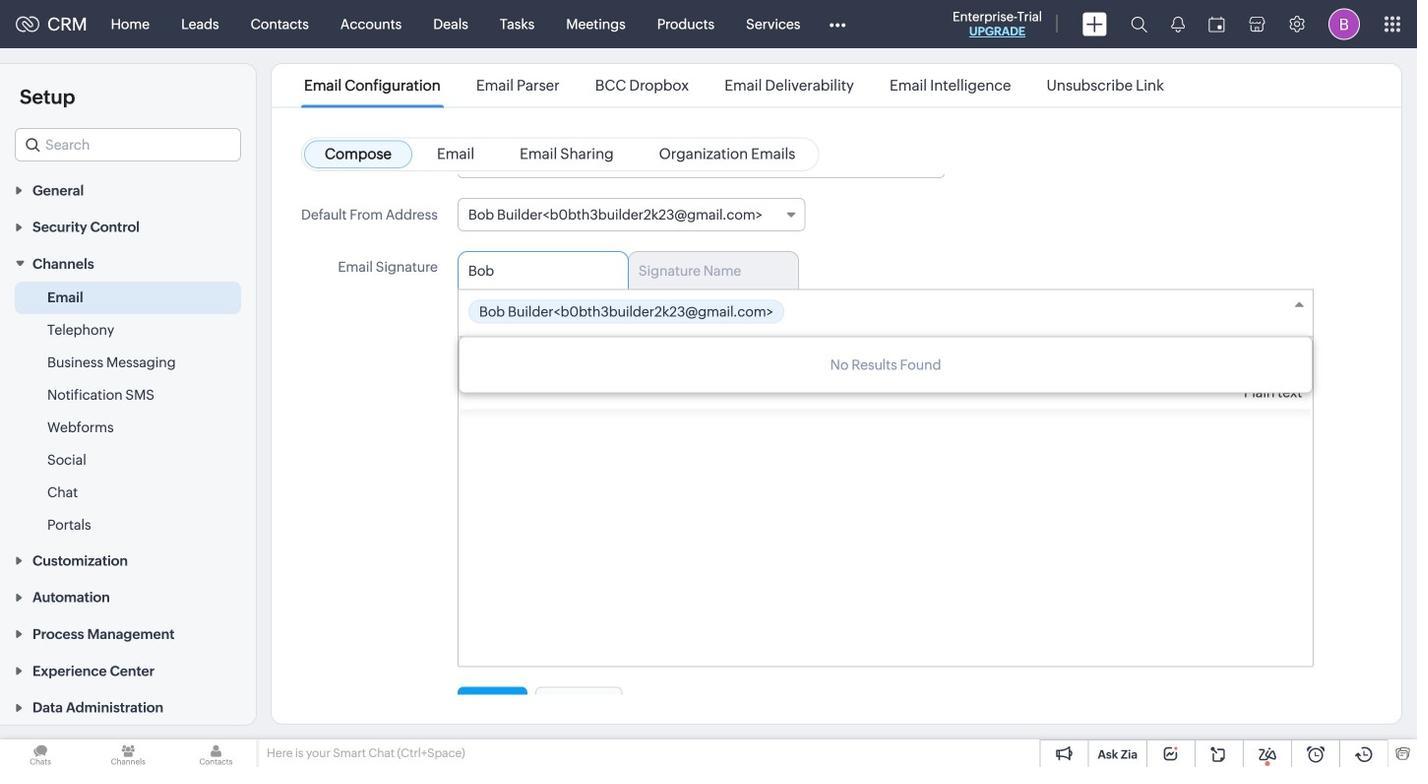 Task type: describe. For each thing, give the bounding box(es) containing it.
script image
[[879, 356, 893, 368]]

signals element
[[1160, 0, 1197, 48]]

search image
[[1131, 16, 1148, 32]]

blockquote image
[[1180, 357, 1194, 367]]

italic image
[[499, 357, 510, 367]]

1 signature name text field from the left
[[469, 263, 603, 279]]

search element
[[1120, 0, 1160, 48]]

chats image
[[0, 740, 81, 767]]

horizontal line image
[[1059, 361, 1072, 363]]

indent image
[[831, 356, 842, 368]]

insert table image
[[1023, 355, 1035, 369]]

calendar image
[[1209, 16, 1226, 32]]

underline image
[[531, 356, 539, 368]]

none field search
[[15, 128, 241, 161]]



Task type: locate. For each thing, give the bounding box(es) containing it.
strike through image
[[560, 356, 574, 368]]

Search text field
[[16, 129, 240, 161]]

1 horizontal spatial signature name text field
[[639, 263, 774, 279]]

signals image
[[1172, 16, 1186, 32]]

Signature Name text field
[[469, 263, 603, 279], [639, 263, 774, 279]]

logo image
[[16, 16, 39, 32]]

Other Modules field
[[817, 8, 859, 40]]

font size image
[[667, 360, 674, 364]]

list
[[287, 64, 1183, 107]]

None field
[[15, 128, 241, 161], [458, 198, 806, 231], [459, 290, 1314, 337], [458, 198, 806, 231], [459, 290, 1314, 337]]

insert image image
[[1141, 355, 1156, 369]]

signature name text field up font size icon at the left top of the page
[[639, 263, 774, 279]]

insert html image
[[1095, 357, 1117, 367]]

contacts image
[[176, 740, 257, 767]]

create menu element
[[1071, 0, 1120, 48]]

profile element
[[1318, 0, 1373, 48]]

channels image
[[88, 740, 169, 767]]

region
[[0, 282, 256, 542]]

profile image
[[1329, 8, 1361, 40]]

create menu image
[[1083, 12, 1108, 36]]

2 signature name text field from the left
[[639, 263, 774, 279]]

0 horizontal spatial signature name text field
[[469, 263, 603, 279]]

signature name text field up underline image
[[469, 263, 603, 279]]

tab list
[[458, 251, 1315, 289]]



Task type: vqa. For each thing, say whether or not it's contained in the screenshot.
Contacts Image
yes



